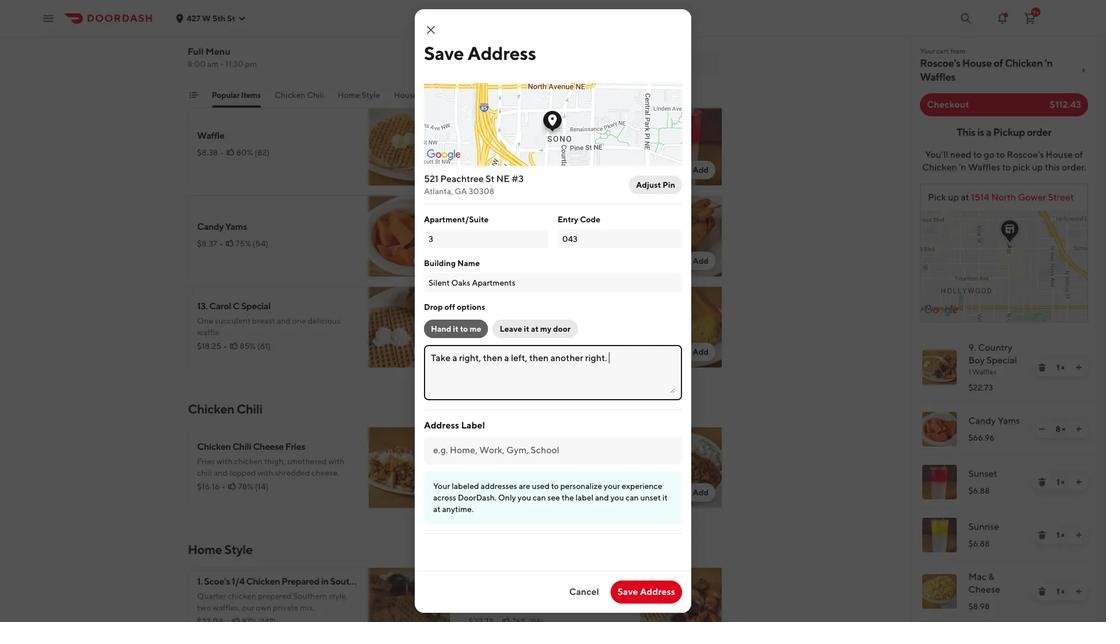 Task type: vqa. For each thing, say whether or not it's contained in the screenshot.


Task type: describe. For each thing, give the bounding box(es) containing it.
house combos button
[[394, 89, 450, 108]]

one wing image
[[641, 195, 722, 277]]

drop off options
[[424, 302, 485, 312]]

(96)
[[257, 63, 272, 72]]

• for $6.88 •
[[492, 154, 496, 163]]

mac
[[968, 571, 987, 582]]

1514 north gower street link
[[969, 192, 1074, 203]]

1 × for sunset
[[1057, 478, 1065, 487]]

entry
[[558, 215, 578, 224]]

Apartment/Suite text field
[[429, 233, 544, 245]]

chicken inside 1. scoe's 1/4 chicken prepared in southern style quarter chicken prepared southern style, two waffles, our own private mix.
[[246, 576, 280, 587]]

1 vertical spatial yams
[[998, 415, 1020, 426]]

0 horizontal spatial southern
[[293, 592, 327, 601]]

'n inside roscoe's house of chicken 'n waffles
[[1045, 57, 1053, 69]]

1 horizontal spatial chicken chili
[[275, 90, 324, 100]]

save inside "button"
[[618, 586, 638, 597]]

$6.88 •
[[469, 154, 496, 163]]

private
[[273, 603, 298, 612]]

2 horizontal spatial a
[[986, 126, 991, 138]]

1 for sunset
[[1057, 478, 1060, 487]]

ga
[[455, 187, 467, 196]]

$66.96
[[968, 433, 995, 442]]

80% (82)
[[236, 148, 270, 157]]

order
[[1027, 126, 1052, 138]]

salad inside three wings and a choice of two waffles or potato salad or french fries
[[495, 603, 514, 612]]

to inside 'your labeled addresses are used to personalize your experience across doordash. only you can see the label and you can unset it at anytime.'
[[551, 482, 559, 491]]

waffles inside 9. country boy special three wings and a choice of two waffles or potato salad or french fries
[[314, 37, 340, 47]]

0 vertical spatial one
[[469, 221, 487, 232]]

Entry Code text field
[[562, 233, 677, 245]]

0 horizontal spatial save
[[424, 42, 464, 64]]

$22.70
[[469, 57, 494, 66]]

$6.88 for sunrise
[[968, 539, 990, 548]]

candy inside list
[[968, 415, 996, 426]]

corn bread image
[[641, 286, 722, 368]]

smothered
[[287, 457, 327, 466]]

(54) for yams
[[253, 239, 268, 248]]

(47)
[[526, 154, 541, 163]]

building
[[424, 259, 456, 268]]

× for sunrise
[[1061, 531, 1065, 540]]

used
[[532, 482, 550, 491]]

0 horizontal spatial candy
[[197, 221, 224, 232]]

at for my
[[531, 324, 539, 334]]

12 items, open order cart image
[[1023, 11, 1037, 25]]

1 inside '9. country boy special 1 waffles'
[[968, 368, 971, 376]]

$16.16
[[197, 482, 220, 491]]

is
[[977, 126, 984, 138]]

0 vertical spatial candy yams
[[197, 221, 247, 232]]

86% (15)
[[508, 476, 539, 486]]

label
[[576, 493, 593, 502]]

chili inside 'bowl of chicken chili over white rice or beans over white rice or beans.'
[[536, 447, 555, 458]]

1 vertical spatial chicken chili
[[188, 402, 262, 417]]

ne
[[496, 173, 510, 184]]

1 horizontal spatial southern
[[330, 576, 368, 587]]

add button for corn bread
[[686, 343, 716, 361]]

personalize
[[560, 482, 602, 491]]

1 horizontal spatial address
[[467, 42, 536, 64]]

a inside 9. country boy special three wings and a choice of two waffles or potato salad or french fries
[[258, 37, 262, 47]]

remove item from cart image for mac & cheese
[[1038, 587, 1047, 596]]

rice
[[603, 447, 621, 458]]

peachtree
[[440, 173, 484, 184]]

82% (51)
[[509, 330, 539, 339]]

1 horizontal spatial map region
[[858, 174, 1106, 321]]

add for waffle
[[421, 165, 437, 175]]

pick up at 1514 north gower street
[[928, 192, 1074, 203]]

beans.
[[535, 463, 559, 472]]

78%
[[238, 482, 253, 491]]

one
[[292, 316, 306, 325]]

e.g. enter on Main St, it's the 4th door on the right text field
[[431, 352, 675, 393]]

powered by google image for map region inside the save address dialog
[[427, 149, 461, 161]]

you'll need to go to roscoe's house of chicken 'n waffles to pick up this order.
[[922, 149, 1086, 173]]

86%
[[508, 476, 524, 486]]

country for 9. country boy special 1 waffles
[[978, 342, 1013, 353]]

0 horizontal spatial 9. country boy special image
[[369, 13, 451, 95]]

condiments
[[571, 90, 616, 100]]

1 for sunrise
[[1057, 531, 1060, 540]]

add button for bowl of chicken chili over white rice or beans
[[686, 483, 716, 502]]

items
[[241, 90, 261, 100]]

beans
[[633, 447, 658, 458]]

at for 1514
[[961, 192, 969, 203]]

add for chicken chili cheese fries
[[421, 488, 437, 497]]

70%
[[509, 154, 525, 163]]

• for $5.39 •
[[492, 330, 496, 339]]

gower
[[1018, 192, 1046, 203]]

0 horizontal spatial save address
[[424, 42, 536, 64]]

choice up 79% (101)
[[514, 43, 538, 52]]

pm
[[245, 59, 257, 69]]

rice
[[511, 463, 524, 472]]

your
[[604, 482, 620, 491]]

order.
[[1062, 162, 1086, 173]]

0 vertical spatial mac & cheese image
[[641, 0, 722, 4]]

extra
[[550, 90, 569, 100]]

over
[[557, 447, 575, 458]]

0 horizontal spatial st
[[227, 14, 235, 23]]

add button for candy yams
[[414, 252, 444, 270]]

427 w 5th st
[[187, 14, 235, 23]]

waffle
[[197, 130, 224, 141]]

wing
[[488, 221, 511, 232]]

remove item from cart image for 9. country boy special
[[1038, 363, 1047, 372]]

79%
[[513, 57, 528, 66]]

• for $8.38 •
[[220, 148, 224, 157]]

• for $16.16 •
[[222, 482, 225, 491]]

2 vertical spatial 9. country boy special image
[[641, 567, 722, 622]]

map region inside save address dialog
[[391, 0, 686, 255]]

$16.16 •
[[197, 482, 225, 491]]

roscoe's inside you'll need to go to roscoe's house of chicken 'n waffles to pick up this order.
[[1007, 149, 1044, 160]]

it for to
[[453, 324, 458, 334]]

2 you from the left
[[610, 493, 624, 502]]

chicken inside button
[[275, 90, 306, 100]]

0 horizontal spatial address
[[424, 420, 459, 431]]

add for sunset
[[693, 165, 709, 175]]

go
[[984, 149, 995, 160]]

and inside 13. carol c special one succulent breast and one delicious waffle.
[[277, 316, 291, 325]]

waffles for 9.
[[972, 368, 997, 376]]

add for 13. carol c special
[[421, 347, 437, 357]]

your for your cart from
[[920, 47, 935, 55]]

me
[[470, 324, 481, 334]]

chicken inside the chicken chili cheese fries fries with chicken thigh, smothered with chili and topped with shredded cheese.
[[234, 457, 263, 466]]

my
[[540, 324, 551, 334]]

sunrise image
[[922, 518, 957, 552]]

fries inside 9. country boy special three wings and a choice of two waffles or potato salad or french fries
[[280, 49, 296, 58]]

waffles inside you'll need to go to roscoe's house of chicken 'n waffles to pick up this order.
[[968, 162, 1000, 173]]

sunrise
[[968, 521, 999, 532]]

of inside 'bowl of chicken chili over white rice or beans over white rice or beans.'
[[491, 447, 499, 458]]

two inside 1. scoe's 1/4 chicken prepared in southern style quarter chicken prepared southern style, two waffles, our own private mix.
[[197, 603, 211, 612]]

75% (54)
[[236, 239, 268, 248]]

special for 9. country boy special 1 waffles
[[987, 355, 1017, 366]]

1 vertical spatial home
[[188, 542, 222, 557]]

sides button
[[464, 89, 484, 108]]

0 horizontal spatial sunset image
[[641, 104, 722, 186]]

roscoe's inside roscoe's house of chicken 'n waffles
[[920, 57, 960, 69]]

add one to cart image for 9. country boy special
[[1074, 363, 1084, 372]]

70% (47)
[[509, 154, 541, 163]]

1 horizontal spatial candy yams
[[968, 415, 1020, 426]]

$8.37
[[197, 239, 217, 248]]

and inside three wings and a choice of two waffles or potato salad or french fries
[[514, 592, 528, 601]]

doordash.
[[458, 493, 497, 502]]

1 vertical spatial up
[[948, 192, 959, 203]]

11:30
[[225, 59, 244, 69]]

potato inside 9. country boy special three wings and a choice of two waffles or potato salad or french fries
[[197, 49, 221, 58]]

across
[[433, 493, 456, 502]]

chicken inside you'll need to go to roscoe's house of chicken 'n waffles to pick up this order.
[[922, 162, 957, 173]]

c
[[233, 301, 239, 312]]

save address inside "button"
[[618, 586, 675, 597]]

boy for 9. country boy special 1 waffles
[[968, 355, 985, 366]]

• for $18.25 •
[[224, 342, 227, 351]]

extra condiments button
[[550, 89, 616, 108]]

open menu image
[[41, 11, 55, 25]]

add for candy yams
[[421, 256, 437, 266]]

$5.09 •
[[469, 239, 497, 248]]

candy yams image for 75% (54)
[[369, 195, 451, 277]]

1514
[[971, 192, 989, 203]]

options
[[457, 302, 485, 312]]

1.
[[197, 576, 202, 587]]

door
[[553, 324, 571, 334]]

candy yams image for 9.
[[922, 412, 957, 446]]

three wings and a choice of two waffles or potato salad or french fries
[[469, 592, 621, 612]]

1 horizontal spatial mac & cheese image
[[922, 574, 957, 609]]

cancel
[[569, 586, 599, 597]]

house inside you'll need to go to roscoe's house of chicken 'n waffles to pick up this order.
[[1046, 149, 1073, 160]]

of inside roscoe's house of chicken 'n waffles
[[994, 57, 1003, 69]]

85% (61)
[[240, 342, 271, 351]]

add one to cart image for sunrise
[[1074, 531, 1084, 540]]

to inside "button"
[[460, 324, 468, 334]]

french inside 9. country boy special three wings and a choice of two waffles or potato salad or french fries
[[253, 49, 279, 58]]

st inside the 521 peachtree st ne #3 atlanta, ga 30308
[[486, 173, 495, 184]]

(14)
[[255, 482, 268, 491]]

with up "topped"
[[216, 457, 232, 466]]

cheese.
[[312, 468, 339, 478]]

hand it to me
[[431, 324, 481, 334]]

it for at
[[524, 324, 529, 334]]

• for $9.28 •
[[492, 476, 496, 486]]

quarter
[[197, 592, 226, 601]]

chicken chili cheese fries image
[[369, 427, 451, 509]]

8
[[1056, 425, 1060, 434]]

labeled
[[452, 482, 479, 491]]

to left go
[[973, 149, 982, 160]]

beverages button
[[498, 89, 536, 108]]

three inside 9. country boy special three wings and a choice of two waffles or potato salad or french fries
[[197, 37, 218, 47]]

succulent
[[215, 316, 250, 325]]

chili
[[197, 468, 212, 478]]

with right 'comes'
[[496, 43, 512, 52]]

$6.88 for sunset
[[968, 486, 990, 495]]



Task type: locate. For each thing, give the bounding box(es) containing it.
up left the this
[[1032, 162, 1043, 173]]

9. inside 9. country boy special three wings and a choice of two waffles or potato salad or french fries
[[197, 22, 204, 33]]

0 horizontal spatial you
[[518, 493, 531, 502]]

-
[[220, 59, 224, 69]]

1 vertical spatial two
[[571, 592, 585, 601]]

2 vertical spatial at
[[433, 505, 441, 514]]

remove item from cart image
[[1038, 478, 1047, 487], [1038, 531, 1047, 540]]

1 (54) from the left
[[253, 239, 268, 248]]

0 vertical spatial style
[[362, 90, 380, 100]]

list containing 9. country boy special
[[911, 332, 1097, 622]]

st left ne
[[486, 173, 495, 184]]

sunset for sunset lemonade and fruit punch.
[[469, 124, 497, 135]]

0 vertical spatial $6.88
[[469, 154, 490, 163]]

roscoe's up pick
[[1007, 149, 1044, 160]]

$22.73
[[197, 63, 222, 72], [968, 383, 993, 392]]

and inside sunset lemonade and fruit punch.
[[510, 140, 524, 149]]

candy yams up $8.37 •
[[197, 221, 247, 232]]

1 can from the left
[[533, 493, 546, 502]]

2 vertical spatial address
[[640, 586, 675, 597]]

bread
[[491, 312, 515, 323]]

at down "across"
[[433, 505, 441, 514]]

1 vertical spatial fries
[[552, 603, 568, 612]]

chicken up our
[[228, 592, 256, 601]]

choice inside 9. country boy special three wings and a choice of two waffles or potato salad or french fries
[[264, 37, 288, 47]]

0 vertical spatial chicken
[[234, 457, 263, 466]]

13. carol c special one succulent breast and one delicious waffle.
[[197, 301, 340, 337]]

add one to cart image for sunset
[[1074, 478, 1084, 487]]

it inside 'your labeled addresses are used to personalize your experience across doordash. only you can see the label and you can unset it at anytime.'
[[662, 493, 668, 502]]

breast
[[252, 316, 275, 325]]

fries
[[285, 441, 305, 452], [197, 457, 215, 466]]

house down from
[[962, 57, 992, 69]]

add for one wing
[[693, 256, 709, 266]]

1 × for mac & cheese
[[1057, 587, 1065, 596]]

2 horizontal spatial 9. country boy special image
[[922, 350, 957, 385]]

1 horizontal spatial 9. country boy special image
[[641, 567, 722, 622]]

0 vertical spatial home style
[[338, 90, 380, 100]]

experience
[[622, 482, 662, 491]]

to up see in the bottom of the page
[[551, 482, 559, 491]]

1 horizontal spatial powered by google image
[[924, 305, 958, 316]]

boy inside '9. country boy special 1 waffles'
[[968, 355, 985, 366]]

and inside the chicken chili cheese fries fries with chicken thigh, smothered with chili and topped with shredded cheese.
[[214, 468, 228, 478]]

leave it at my door button
[[493, 320, 578, 338]]

roscoe's house of chicken 'n waffles
[[920, 57, 1053, 83]]

french inside three wings and a choice of two waffles or potato salad or french fries
[[525, 603, 551, 612]]

house up the this
[[1046, 149, 1073, 160]]

country
[[206, 22, 240, 33], [978, 342, 1013, 353]]

1 vertical spatial $22.73
[[968, 383, 993, 392]]

powered by google image inside save address dialog
[[427, 149, 461, 161]]

one wing
[[469, 221, 511, 232]]

1 remove item from cart image from the top
[[1038, 363, 1047, 372]]

1 horizontal spatial up
[[1032, 162, 1043, 173]]

cheese up thigh, at the left bottom of the page
[[253, 441, 284, 452]]

can down used
[[533, 493, 546, 502]]

1 for mac & cheese
[[1057, 587, 1060, 596]]

shredded
[[275, 468, 310, 478]]

1 vertical spatial three
[[469, 592, 490, 601]]

a up 76% (96)
[[258, 37, 262, 47]]

home up the 1.
[[188, 542, 222, 557]]

chili inside button
[[307, 90, 324, 100]]

add one to cart image for mac & cheese
[[1074, 587, 1084, 596]]

1 × for 9. country boy special
[[1057, 363, 1065, 372]]

(54) for wing
[[527, 239, 543, 248]]

$5.09
[[469, 239, 491, 248]]

13. carol c special image
[[369, 286, 451, 368]]

0 vertical spatial 9.
[[197, 22, 204, 33]]

0 horizontal spatial boy
[[241, 22, 257, 33]]

1 vertical spatial one
[[197, 316, 213, 325]]

• right the $22.70
[[497, 57, 500, 66]]

2 vertical spatial waffles
[[972, 368, 997, 376]]

salad inside 9. country boy special three wings and a choice of two waffles or potato salad or french fries
[[223, 49, 242, 58]]

this
[[957, 126, 975, 138]]

candy up $66.96
[[968, 415, 996, 426]]

• for $22.73 •
[[224, 63, 227, 72]]

wings inside 9. country boy special three wings and a choice of two waffles or potato salad or french fries
[[220, 37, 241, 47]]

choice up (96)
[[264, 37, 288, 47]]

1 vertical spatial candy yams
[[968, 415, 1020, 426]]

add for 9. country boy special
[[421, 74, 437, 84]]

cheese down 'mac'
[[968, 584, 1000, 595]]

waffle image
[[369, 104, 451, 186]]

french left cancel button
[[525, 603, 551, 612]]

save down "close save address" icon
[[424, 42, 464, 64]]

choice inside three wings and a choice of two waffles or potato salad or french fries
[[536, 592, 560, 601]]

4 add one to cart image from the top
[[1074, 531, 1084, 540]]

1
[[1057, 363, 1060, 372], [968, 368, 971, 376], [1057, 478, 1060, 487], [1057, 531, 1060, 540], [1057, 587, 1060, 596]]

remove item from cart image
[[1038, 363, 1047, 372], [1038, 587, 1047, 596]]

1 vertical spatial at
[[531, 324, 539, 334]]

menu
[[206, 46, 231, 57]]

add button for 13. carol c special
[[414, 343, 444, 361]]

1 horizontal spatial boy
[[968, 355, 985, 366]]

french up (96)
[[253, 49, 279, 58]]

add for corn bread
[[693, 347, 709, 357]]

your up "across"
[[433, 482, 450, 491]]

1 vertical spatial save
[[618, 586, 638, 597]]

1 horizontal spatial three
[[469, 592, 490, 601]]

0 vertical spatial powered by google image
[[427, 149, 461, 161]]

'n up the $112.43 on the right top
[[1045, 57, 1053, 69]]

punch.
[[542, 140, 567, 149]]

mac & cheese image
[[641, 0, 722, 4], [922, 574, 957, 609]]

country for 9. country boy special three wings and a choice of two waffles or potato salad or french fries
[[206, 22, 240, 33]]

Building Name text field
[[429, 277, 677, 289]]

0 vertical spatial at
[[961, 192, 969, 203]]

special for 9. country boy special three wings and a choice of two waffles or potato salad or french fries
[[259, 22, 288, 33]]

of inside three wings and a choice of two waffles or potato salad or french fries
[[562, 592, 569, 601]]

country inside '9. country boy special 1 waffles'
[[978, 342, 1013, 353]]

home right the chicken chili button
[[338, 90, 360, 100]]

• for $22.70 •
[[497, 57, 500, 66]]

at
[[961, 192, 969, 203], [531, 324, 539, 334], [433, 505, 441, 514]]

sunset down $66.96
[[968, 468, 997, 479]]

$8.38 •
[[197, 148, 224, 157]]

bowl of chicken chili over white rice or beans image
[[641, 427, 722, 509]]

× for mac & cheese
[[1061, 587, 1065, 596]]

1 vertical spatial style
[[224, 542, 253, 557]]

2 horizontal spatial two
[[571, 592, 585, 601]]

0 horizontal spatial it
[[453, 324, 458, 334]]

0 horizontal spatial salad
[[223, 49, 242, 58]]

a inside three wings and a choice of two waffles or potato salad or french fries
[[530, 592, 534, 601]]

sunset for sunset
[[968, 468, 997, 479]]

1 vertical spatial waffles
[[968, 162, 1000, 173]]

remove item from cart image for sunrise
[[1038, 531, 1047, 540]]

'n down need on the top right of page
[[959, 162, 966, 173]]

potato inside three wings and a choice of two waffles or potato salad or french fries
[[469, 603, 493, 612]]

two inside 9. country boy special three wings and a choice of two waffles or potato salad or french fries
[[299, 37, 313, 47]]

4 1 × from the top
[[1057, 587, 1065, 596]]

9. for 9. country boy special 1 waffles
[[968, 342, 976, 353]]

1 for 9. country boy special
[[1057, 363, 1060, 372]]

9. country boy special 1 waffles
[[968, 342, 1017, 376]]

your inside 'your labeled addresses are used to personalize your experience across doordash. only you can see the label and you can unset it at anytime.'
[[433, 482, 450, 491]]

from
[[950, 47, 966, 55]]

anytime.
[[442, 505, 474, 514]]

our
[[242, 603, 254, 612]]

three inside three wings and a choice of two waffles or potato salad or french fries
[[469, 592, 490, 601]]

notification bell image
[[995, 11, 1009, 25]]

fries up "smothered"
[[285, 441, 305, 452]]

1 vertical spatial sunset
[[968, 468, 997, 479]]

map region
[[391, 0, 686, 255], [858, 174, 1106, 321]]

• right $5.39
[[492, 330, 496, 339]]

0 horizontal spatial french
[[253, 49, 279, 58]]

add button for sunset
[[686, 161, 716, 179]]

chicken inside roscoe's house of chicken 'n waffles
[[1005, 57, 1043, 69]]

of
[[290, 37, 297, 47], [540, 43, 547, 52], [994, 57, 1003, 69], [1075, 149, 1083, 160], [491, 447, 499, 458], [562, 592, 569, 601]]

you down are
[[518, 493, 531, 502]]

0 vertical spatial a
[[258, 37, 262, 47]]

13.
[[197, 301, 208, 312]]

1 vertical spatial your
[[433, 482, 450, 491]]

combos
[[420, 90, 450, 100]]

1 horizontal spatial cheese
[[968, 584, 1000, 595]]

$22.73 for $22.73 •
[[197, 63, 222, 72]]

wings inside three wings and a choice of two waffles or potato salad or french fries
[[492, 592, 513, 601]]

1 vertical spatial french
[[525, 603, 551, 612]]

1 horizontal spatial 9.
[[968, 342, 976, 353]]

2 (54) from the left
[[527, 239, 543, 248]]

this
[[1045, 162, 1060, 173]]

sunset image
[[641, 104, 722, 186], [922, 465, 957, 499]]

&
[[988, 571, 994, 582]]

chicken inside the chicken chili cheese fries fries with chicken thigh, smothered with chili and topped with shredded cheese.
[[197, 441, 231, 452]]

remove item from cart image for sunset
[[1038, 478, 1047, 487]]

$6.88 up sunrise
[[968, 486, 990, 495]]

style inside 1. scoe's 1/4 chicken prepared in southern style quarter chicken prepared southern style, two waffles, our own private mix.
[[370, 576, 390, 587]]

waffles inside roscoe's house of chicken 'n waffles
[[920, 71, 955, 83]]

× for sunset
[[1061, 478, 1065, 487]]

0 vertical spatial cheese
[[253, 441, 284, 452]]

candy yams
[[197, 221, 247, 232], [968, 415, 1020, 426]]

entry code
[[558, 215, 600, 224]]

and inside 9. country boy special three wings and a choice of two waffles or potato salad or french fries
[[242, 37, 256, 47]]

pickup
[[993, 126, 1025, 138]]

1 vertical spatial country
[[978, 342, 1013, 353]]

house inside 'house combos' button
[[394, 90, 418, 100]]

and inside 'your labeled addresses are used to personalize your experience across doordash. only you can see the label and you can unset it at anytime.'
[[595, 493, 609, 502]]

1 horizontal spatial two
[[299, 37, 313, 47]]

9. country boy special image
[[369, 13, 451, 95], [922, 350, 957, 385], [641, 567, 722, 622]]

at left 1514
[[961, 192, 969, 203]]

• for $8.37 •
[[219, 239, 223, 248]]

fries up chili
[[197, 457, 215, 466]]

add button for waffle
[[414, 161, 444, 179]]

0 horizontal spatial one
[[197, 316, 213, 325]]

2 remove item from cart image from the top
[[1038, 531, 1047, 540]]

0 horizontal spatial fries
[[197, 457, 215, 466]]

0 horizontal spatial can
[[533, 493, 546, 502]]

list
[[911, 332, 1097, 622]]

your
[[920, 47, 935, 55], [433, 482, 450, 491]]

× for 9. country boy special
[[1061, 363, 1065, 372]]

0 horizontal spatial a
[[258, 37, 262, 47]]

85%
[[240, 342, 256, 351]]

add button for one wing
[[686, 252, 716, 270]]

$22.73 for $22.73
[[968, 383, 993, 392]]

1 × for sunrise
[[1057, 531, 1065, 540]]

0 horizontal spatial candy yams image
[[369, 195, 451, 277]]

roscoe's down the "cart"
[[920, 57, 960, 69]]

2 add one to cart image from the top
[[1074, 425, 1084, 434]]

roscoe's house of chicken 'n waffles link
[[920, 56, 1088, 84]]

0 vertical spatial chicken chili
[[275, 90, 324, 100]]

• right $8.37
[[219, 239, 223, 248]]

special inside 13. carol c special one succulent breast and one delicious waffle.
[[241, 301, 271, 312]]

'n inside you'll need to go to roscoe's house of chicken 'n waffles to pick up this order.
[[959, 162, 966, 173]]

with up cheese.
[[328, 457, 344, 466]]

style right the in
[[370, 576, 390, 587]]

prepared
[[282, 576, 319, 587]]

0 horizontal spatial two
[[197, 603, 211, 612]]

style
[[362, 90, 380, 100], [224, 542, 253, 557], [370, 576, 390, 587]]

yams
[[225, 221, 247, 232], [998, 415, 1020, 426]]

3 1 × from the top
[[1057, 531, 1065, 540]]

(61)
[[257, 342, 271, 351]]

of inside you'll need to go to roscoe's house of chicken 'n waffles to pick up this order.
[[1075, 149, 1083, 160]]

1 horizontal spatial sunset image
[[922, 465, 957, 499]]

0 vertical spatial special
[[259, 22, 288, 33]]

waffles inside three wings and a choice of two waffles or potato salad or french fries
[[586, 592, 612, 601]]

• right $9.28
[[492, 476, 496, 486]]

chili left home style button
[[307, 90, 324, 100]]

Item Search search field
[[557, 54, 713, 67]]

(54) right 83%
[[527, 239, 543, 248]]

0 vertical spatial 1. scoe's 1/4 chicken prepared in southern style image
[[369, 0, 451, 4]]

0 vertical spatial yams
[[225, 221, 247, 232]]

chili up "topped"
[[232, 441, 251, 452]]

up inside you'll need to go to roscoe's house of chicken 'n waffles to pick up this order.
[[1032, 162, 1043, 173]]

hand
[[431, 324, 451, 334]]

0 vertical spatial boy
[[241, 22, 257, 33]]

$18.25 •
[[197, 342, 227, 351]]

the
[[562, 493, 574, 502]]

it inside 'button'
[[524, 324, 529, 334]]

0 horizontal spatial your
[[433, 482, 450, 491]]

waffle.
[[197, 328, 221, 337]]

1 vertical spatial mac & cheese image
[[922, 574, 957, 609]]

your for your labeled addresses are used to personalize your experience across doordash. only you can see the label and you can unset it at anytime.
[[433, 482, 450, 491]]

remove one from cart image
[[1038, 425, 1047, 434]]

2 1 × from the top
[[1057, 478, 1065, 487]]

0 vertical spatial st
[[227, 14, 235, 23]]

save address dialog
[[391, 0, 691, 613]]

• right "$5.09"
[[494, 239, 497, 248]]

add button for 9. country boy special
[[414, 70, 444, 88]]

add one to cart image
[[1074, 363, 1084, 372], [1074, 425, 1084, 434], [1074, 478, 1084, 487], [1074, 531, 1084, 540], [1074, 587, 1084, 596]]

$6.88 down sunrise
[[968, 539, 990, 548]]

chicken up "topped"
[[234, 457, 263, 466]]

9. inside '9. country boy special 1 waffles'
[[968, 342, 976, 353]]

potato
[[197, 49, 221, 58], [469, 603, 493, 612]]

1 vertical spatial boy
[[968, 355, 985, 366]]

3 add one to cart image from the top
[[1074, 478, 1084, 487]]

you down your
[[610, 493, 624, 502]]

to
[[973, 149, 982, 160], [996, 149, 1005, 160], [1002, 162, 1011, 173], [460, 324, 468, 334], [551, 482, 559, 491]]

1 vertical spatial potato
[[469, 603, 493, 612]]

southern up style,
[[330, 576, 368, 587]]

corn
[[469, 312, 489, 323]]

• right $8.38
[[220, 148, 224, 157]]

cheese inside the chicken chili cheese fries fries with chicken thigh, smothered with chili and topped with shredded cheese.
[[253, 441, 284, 452]]

1 you from the left
[[518, 493, 531, 502]]

candy yams image
[[369, 195, 451, 277], [922, 412, 957, 446]]

0 vertical spatial fries
[[285, 441, 305, 452]]

at inside 'your labeled addresses are used to personalize your experience across doordash. only you can see the label and you can unset it at anytime.'
[[433, 505, 441, 514]]

one up apartment/suite text field
[[469, 221, 487, 232]]

1 vertical spatial $6.88
[[968, 486, 990, 495]]

name
[[457, 259, 480, 268]]

• right the $18.25
[[224, 342, 227, 351]]

address inside "button"
[[640, 586, 675, 597]]

2 can from the left
[[626, 493, 639, 502]]

1 1 × from the top
[[1057, 363, 1065, 372]]

a right is
[[986, 126, 991, 138]]

southern up mix.
[[293, 592, 327, 601]]

chicken inside 'bowl of chicken chili over white rice or beans over white rice or beans.'
[[501, 447, 535, 458]]

0 horizontal spatial (54)
[[253, 239, 268, 248]]

with up (14)
[[257, 468, 273, 478]]

special inside '9. country boy special 1 waffles'
[[987, 355, 1017, 366]]

chili up beans.
[[536, 447, 555, 458]]

chicken inside 1. scoe's 1/4 chicken prepared in southern style quarter chicken prepared southern style, two waffles, our own private mix.
[[228, 592, 256, 601]]

78% (14)
[[238, 482, 268, 491]]

0 vertical spatial three
[[197, 37, 218, 47]]

style left house combos
[[362, 90, 380, 100]]

your labeled addresses are used to personalize your experience across doordash. only you can see the label and you can unset it at anytime.
[[433, 482, 668, 514]]

special inside 9. country boy special three wings and a choice of two waffles or potato salad or french fries
[[259, 22, 288, 33]]

0 vertical spatial wings
[[220, 37, 241, 47]]

save address button
[[611, 581, 682, 604]]

it inside "button"
[[453, 324, 458, 334]]

9. for 9. country boy special three wings and a choice of two waffles or potato salad or french fries
[[197, 22, 204, 33]]

cheese for &
[[968, 584, 1000, 595]]

0 horizontal spatial mac & cheese image
[[641, 0, 722, 4]]

code
[[580, 215, 600, 224]]

your cart from
[[920, 47, 966, 55]]

sunset inside sunset lemonade and fruit punch.
[[469, 124, 497, 135]]

0 horizontal spatial sunset
[[469, 124, 497, 135]]

boy
[[241, 22, 257, 33], [968, 355, 985, 366]]

chili up the chicken chili cheese fries fries with chicken thigh, smothered with chili and topped with shredded cheese.
[[237, 402, 262, 417]]

$22.70 •
[[469, 57, 500, 66]]

adjust pin button
[[629, 176, 682, 194]]

fries inside three wings and a choice of two waffles or potato salad or french fries
[[552, 603, 568, 612]]

1 1. scoe's 1/4 chicken prepared in southern style image from the top
[[369, 0, 451, 4]]

0 horizontal spatial 9.
[[197, 22, 204, 33]]

own
[[256, 603, 271, 612]]

0 horizontal spatial cheese
[[253, 441, 284, 452]]

three
[[197, 37, 218, 47], [469, 592, 490, 601]]

up right pick
[[948, 192, 959, 203]]

• for $5.09 •
[[494, 239, 497, 248]]

your left the "cart"
[[920, 47, 935, 55]]

home inside home style button
[[338, 90, 360, 100]]

1. scoe's 1/4 chicken prepared in southern style quarter chicken prepared southern style, two waffles, our own private mix.
[[197, 576, 390, 612]]

of inside 9. country boy special three wings and a choice of two waffles or potato salad or french fries
[[290, 37, 297, 47]]

lemonade
[[469, 140, 508, 149]]

1. scoe's 1/4 chicken prepared in southern style image
[[369, 0, 451, 4], [369, 567, 451, 622]]

0 horizontal spatial three
[[197, 37, 218, 47]]

st right 5th
[[227, 14, 235, 23]]

can down experience
[[626, 493, 639, 502]]

• right $16.16
[[222, 482, 225, 491]]

wings
[[220, 37, 241, 47], [492, 592, 513, 601]]

candy up $8.37 •
[[197, 221, 224, 232]]

1 vertical spatial powered by google image
[[924, 305, 958, 316]]

2 vertical spatial $6.88
[[968, 539, 990, 548]]

• right -
[[224, 63, 227, 72]]

8:00
[[188, 59, 206, 69]]

chicken.
[[549, 43, 579, 52]]

2 vertical spatial style
[[370, 576, 390, 587]]

home style
[[338, 90, 380, 100], [188, 542, 253, 557]]

(51)
[[526, 330, 539, 339]]

1 horizontal spatial a
[[530, 592, 534, 601]]

address label
[[424, 420, 485, 431]]

at left the "my"
[[531, 324, 539, 334]]

to left pick
[[1002, 162, 1011, 173]]

0 vertical spatial your
[[920, 47, 935, 55]]

0 vertical spatial sunset
[[469, 124, 497, 135]]

to left me
[[460, 324, 468, 334]]

two inside three wings and a choice of two waffles or potato salad or french fries
[[571, 592, 585, 601]]

add for bowl of chicken chili over white rice or beans
[[693, 488, 709, 497]]

0 vertical spatial save address
[[424, 42, 536, 64]]

sunset up lemonade on the top left of page
[[469, 124, 497, 135]]

boy inside 9. country boy special three wings and a choice of two waffles or potato salad or french fries
[[241, 22, 257, 33]]

save right cancel at the right of the page
[[618, 586, 638, 597]]

yams left remove one from cart image
[[998, 415, 1020, 426]]

one up waffle.
[[197, 316, 213, 325]]

1 horizontal spatial save address
[[618, 586, 675, 597]]

full menu 8:00 am - 11:30 pm
[[188, 46, 257, 69]]

extra condiments
[[550, 90, 616, 100]]

0 horizontal spatial potato
[[197, 49, 221, 58]]

83% (54)
[[510, 239, 543, 248]]

special for 13. carol c special one succulent breast and one delicious waffle.
[[241, 301, 271, 312]]

powered by google image for rightmost map region
[[924, 305, 958, 316]]

at inside 'button'
[[531, 324, 539, 334]]

1 vertical spatial sunset image
[[922, 465, 957, 499]]

× for candy yams
[[1062, 425, 1065, 434]]

yams up 75%
[[225, 221, 247, 232]]

0 horizontal spatial chicken chili
[[188, 402, 262, 417]]

• down lemonade on the top left of page
[[492, 154, 496, 163]]

choice left cancel button
[[536, 592, 560, 601]]

style up 1/4
[[224, 542, 253, 557]]

hand it to me button
[[424, 320, 488, 338]]

2 1. scoe's 1/4 chicken prepared in southern style image from the top
[[369, 567, 451, 622]]

1 vertical spatial 9. country boy special image
[[922, 350, 957, 385]]

add button for chicken chili cheese fries
[[414, 483, 444, 502]]

1 remove item from cart image from the top
[[1038, 478, 1047, 487]]

one inside 13. carol c special one succulent breast and one delicious waffle.
[[197, 316, 213, 325]]

close save address image
[[424, 23, 438, 37]]

boy for 9. country boy special three wings and a choice of two waffles or potato salad or french fries
[[241, 22, 257, 33]]

1 vertical spatial remove item from cart image
[[1038, 587, 1047, 596]]

over
[[469, 463, 487, 472]]

waffles inside '9. country boy special 1 waffles'
[[972, 368, 997, 376]]

$6.88 down lemonade on the top left of page
[[469, 154, 490, 163]]

chicken chili cheese fries fries with chicken thigh, smothered with chili and topped with shredded cheese.
[[197, 441, 344, 478]]

(54) right 75%
[[253, 239, 268, 248]]

house inside roscoe's house of chicken 'n waffles
[[962, 57, 992, 69]]

Address Label text field
[[433, 444, 673, 457]]

2 remove item from cart image from the top
[[1038, 587, 1047, 596]]

1 ×
[[1057, 363, 1065, 372], [1057, 478, 1065, 487], [1057, 531, 1065, 540], [1057, 587, 1065, 596]]

candy yams up $66.96
[[968, 415, 1020, 426]]

add one to cart image for candy yams
[[1074, 425, 1084, 434]]

chili inside the chicken chili cheese fries fries with chicken thigh, smothered with chili and topped with shredded cheese.
[[232, 441, 251, 452]]

cheese for chili
[[253, 441, 284, 452]]

you
[[518, 493, 531, 502], [610, 493, 624, 502]]

1 horizontal spatial your
[[920, 47, 935, 55]]

1 horizontal spatial fries
[[285, 441, 305, 452]]

1 horizontal spatial salad
[[495, 603, 514, 612]]

popular items
[[212, 90, 261, 100]]

this is a pickup order
[[957, 126, 1052, 138]]

to right go
[[996, 149, 1005, 160]]

0 vertical spatial remove item from cart image
[[1038, 478, 1047, 487]]

waffles for roscoe's
[[920, 71, 955, 83]]

1 vertical spatial a
[[986, 126, 991, 138]]

1 vertical spatial home style
[[188, 542, 253, 557]]

1 add one to cart image from the top
[[1074, 363, 1084, 372]]

label
[[461, 420, 485, 431]]

1 horizontal spatial sunset
[[968, 468, 997, 479]]

1 horizontal spatial candy yams image
[[922, 412, 957, 446]]

5 add one to cart image from the top
[[1074, 587, 1084, 596]]

$18.25
[[197, 342, 221, 351]]

1 vertical spatial waffles
[[586, 592, 612, 601]]

style inside button
[[362, 90, 380, 100]]

1 vertical spatial candy
[[968, 415, 996, 426]]

a left cancel button
[[530, 592, 534, 601]]

country inside 9. country boy special three wings and a choice of two waffles or potato salad or french fries
[[206, 22, 240, 33]]

$22.73 •
[[197, 63, 227, 72]]

1/4
[[232, 576, 245, 587]]

1 vertical spatial salad
[[495, 603, 514, 612]]

0 vertical spatial salad
[[223, 49, 242, 58]]

house left combos on the top left of the page
[[394, 90, 418, 100]]

powered by google image
[[427, 149, 461, 161], [924, 305, 958, 316]]



